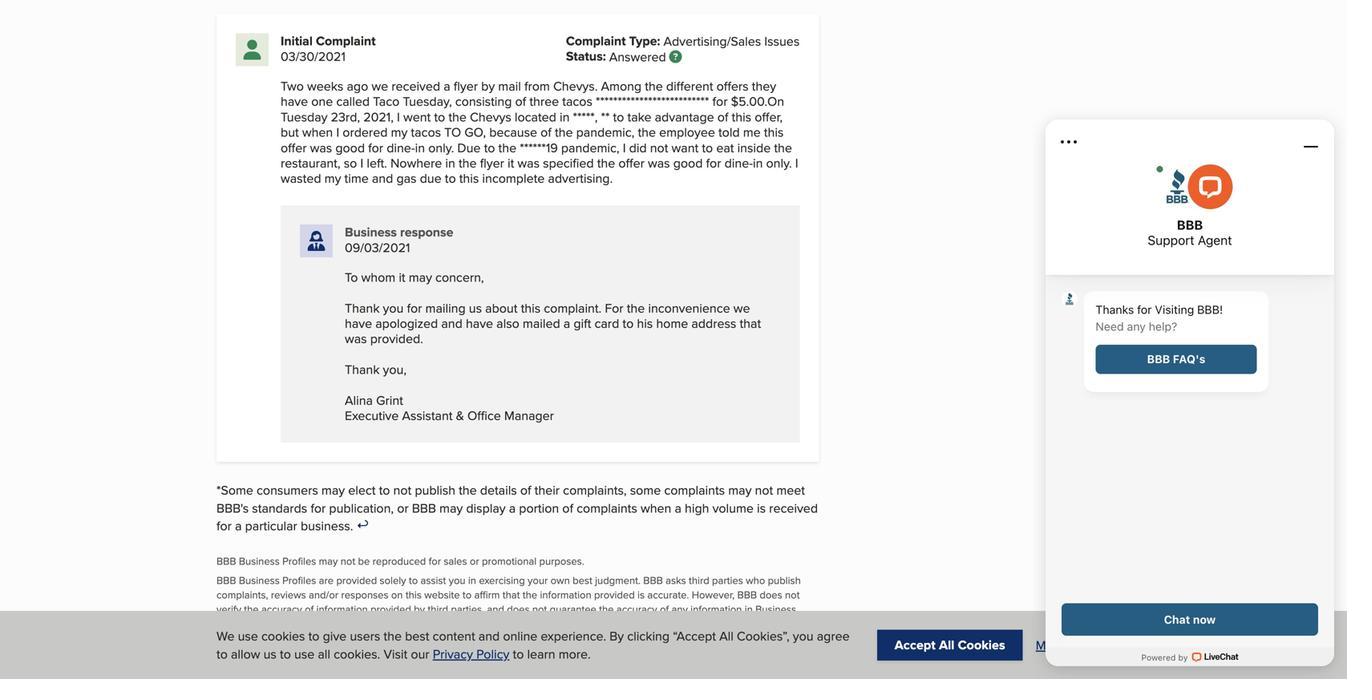 Task type: locate. For each thing, give the bounding box(es) containing it.
1 horizontal spatial best
[[573, 573, 593, 588]]

not inside two weeks ago we received a flyer by mail from chevys. among the different offers they have one called taco tuesday, consisting of three tacos ************************** for $5.00.on tuesday 23rd, 2021, i went to the chevys located in *****, ** to take advantage of this offer, but when i ordered my tacos to go, because of the pandemic, the employee told me this offer was good for dine-in only. due to the ******19 pandemic, i did not want to eat inside the restaurant, so i left. nowhere in the flyer it was specified the offer was good for dine-in only. i wasted my time and gas due to this incomplete advertising.
[[650, 138, 668, 157]]

1 vertical spatial when
[[641, 499, 672, 517]]

accuracy up clicking
[[617, 602, 657, 617]]

good down employee
[[674, 154, 703, 172]]

manage
[[1036, 636, 1082, 654]]

concern,
[[436, 268, 484, 286]]

thank down "to"
[[345, 299, 380, 317]]

1 horizontal spatial cookies
[[1085, 636, 1131, 654]]

we right inconvenience
[[734, 299, 750, 317]]

complaint inside initial complaint 03/30/2021
[[316, 31, 376, 50]]

offer right advertising.
[[619, 154, 645, 172]]

when
[[302, 123, 333, 141], [641, 499, 672, 517]]

a left gift in the left top of the page
[[564, 314, 570, 332]]

tacos left to
[[411, 123, 441, 141]]

complaint up ago
[[316, 31, 376, 50]]

0 horizontal spatial cookies
[[958, 636, 1006, 654]]

when
[[217, 636, 243, 651]]

you down sales
[[449, 573, 466, 588]]

0 horizontal spatial offer
[[281, 138, 307, 157]]

* some consumers may elect to not publish the details of their complaints, some complaints may not meet bbb's standards for publication, or bbb may display a portion of complaints when a high volume is received for a particular business.
[[217, 481, 818, 535]]

1 vertical spatial volume
[[629, 636, 662, 651]]

of left three
[[515, 92, 526, 110]]

0 horizontal spatial take
[[439, 636, 458, 651]]

0 horizontal spatial tacos
[[411, 123, 441, 141]]

1 horizontal spatial complaints,
[[563, 481, 627, 499]]

0 horizontal spatial are
[[319, 573, 334, 588]]

different
[[666, 77, 714, 95]]

may left concern,
[[409, 268, 432, 286]]

0 horizontal spatial you
[[383, 299, 404, 317]]

or inside * some consumers may elect to not publish the details of their complaints, some complaints may not meet bbb's standards for publication, or bbb may display a portion of complaints when a high volume is received for a particular business.
[[397, 499, 409, 517]]

1 horizontal spatial information
[[540, 588, 592, 602]]

0 vertical spatial thank
[[345, 299, 380, 317]]

1 vertical spatial my
[[325, 169, 341, 187]]

0 vertical spatial that
[[740, 314, 761, 332]]

0 vertical spatial you
[[383, 299, 404, 317]]

home
[[656, 314, 688, 332]]

may for to whom it may concern,
[[409, 268, 432, 286]]

0 horizontal spatial all
[[720, 627, 734, 645]]

use right we at bottom
[[238, 627, 258, 645]]

chevys.
[[553, 77, 598, 95]]

publish inside * some consumers may elect to not publish the details of their complaints, some complaints may not meet bbb's standards for publication, or bbb may display a portion of complaints when a high volume is received for a particular business.
[[415, 481, 456, 499]]

1 horizontal spatial accuracy
[[617, 602, 657, 617]]

1 horizontal spatial or
[[470, 554, 479, 569]]

1 horizontal spatial us
[[469, 299, 482, 317]]

of right nature
[[286, 650, 295, 665]]

does
[[760, 588, 783, 602], [507, 602, 530, 617]]

1 horizontal spatial dine-
[[725, 154, 753, 172]]

for
[[605, 299, 624, 317]]

may up the and/or
[[319, 554, 338, 569]]

publish left display
[[415, 481, 456, 499]]

thank up the alina
[[345, 360, 380, 379]]

or right publication,
[[397, 499, 409, 517]]

us inside thank you for mailing us about this complaint. for the inconvenience we have apologized and have also mailed a gift card to his home address that was provided.
[[469, 299, 482, 317]]

business up whom
[[345, 223, 397, 241]]

and right into
[[479, 627, 500, 645]]

provided.
[[370, 329, 423, 348]]

you inside thank you for mailing us about this complaint. for the inconvenience we have apologized and have also mailed a gift card to his home address that was provided.
[[383, 299, 404, 317]]

by right on on the bottom left of the page
[[414, 602, 425, 617]]

have left also
[[466, 314, 493, 332]]

policy
[[477, 645, 510, 663]]

agree
[[817, 627, 850, 645]]

0 horizontal spatial we
[[372, 77, 388, 95]]

received inside two weeks ago we received a flyer by mail from chevys. among the different offers they have one called taco tuesday, consisting of three tacos ************************** for $5.00.on tuesday 23rd, 2021, i went to the chevys located in *****, ** to take advantage of this offer, but when i ordered my tacos to go, because of the pandemic, the employee told me this offer was good for dine-in only. due to the ******19 pandemic, i did not want to eat inside the restaurant, so i left. nowhere in the flyer it was specified the offer was good for dine-in only. i wasted my time and gas due to this incomplete advertising.
[[392, 77, 440, 95]]

does up cookies",
[[760, 588, 783, 602]]

take inside bbb business profiles may not be reproduced for sales or promotional purposes. bbb business profiles are provided solely to assist you in exercising your own best judgment. bbb asks third parties who publish complaints, reviews and/or responses on this website to affirm that the information provided is accurate. however, bbb does not verify the accuracy of information provided by third parties, and does not guarantee the accuracy of any information in business profiles. when considering complaint information, please take into account the company's size and volume of transactions, and understand that the nature of complaints and a firm's responses to them are often more important than the number of complaints.
[[439, 636, 458, 651]]

meet
[[777, 481, 805, 499]]

account
[[481, 636, 517, 651]]

0 horizontal spatial dine-
[[387, 138, 415, 157]]

0 vertical spatial take
[[628, 107, 652, 126]]

offer,
[[755, 107, 783, 126]]

when inside two weeks ago we received a flyer by mail from chevys. among the different offers they have one called taco tuesday, consisting of three tacos ************************** for $5.00.on tuesday 23rd, 2021, i went to the chevys located in *****, ** to take advantage of this offer, but when i ordered my tacos to go, because of the pandemic, the employee told me this offer was good for dine-in only. due to the ******19 pandemic, i did not want to eat inside the restaurant, so i left. nowhere in the flyer it was specified the offer was good for dine-in only. i wasted my time and gas due to this incomplete advertising.
[[302, 123, 333, 141]]

portion
[[519, 499, 559, 517]]

complaint.
[[544, 299, 602, 317]]

two weeks ago we received a flyer by mail from chevys. among the different offers they have one called taco tuesday, consisting of three tacos ************************** for $5.00.on tuesday 23rd, 2021, i went to the chevys located in *****, ** to take advantage of this offer, but when i ordered my tacos to go, because of the pandemic, the employee told me this offer was good for dine-in only. due to the ******19 pandemic, i did not want to eat inside the restaurant, so i left. nowhere in the flyer it was specified the offer was good for dine-in only. i wasted my time and gas due to this incomplete advertising.
[[281, 77, 799, 187]]

1 horizontal spatial volume
[[713, 499, 754, 517]]

0 horizontal spatial when
[[302, 123, 333, 141]]

best right the 'own'
[[573, 573, 593, 588]]

0 horizontal spatial it
[[399, 268, 406, 286]]

0 horizontal spatial use
[[238, 627, 258, 645]]

this left offer, at the right of the page
[[732, 107, 752, 126]]

1 vertical spatial by
[[414, 602, 425, 617]]

clicking
[[627, 627, 670, 645]]

good left left. on the top
[[336, 138, 365, 157]]

a inside thank you for mailing us about this complaint. for the inconvenience we have apologized and have also mailed a gift card to his home address that was provided.
[[564, 314, 570, 332]]

when right but
[[302, 123, 333, 141]]

was left so
[[310, 138, 332, 157]]

profiles
[[282, 554, 316, 569], [282, 573, 316, 588]]

parties,
[[451, 602, 485, 617]]

is inside * some consumers may elect to not publish the details of their complaints, some complaints may not meet bbb's standards for publication, or bbb may display a portion of complaints when a high volume is received for a particular business.
[[757, 499, 766, 517]]

1 horizontal spatial all
[[939, 636, 955, 654]]

1 vertical spatial responses
[[404, 650, 452, 665]]

0 vertical spatial is
[[757, 499, 766, 517]]

take inside two weeks ago we received a flyer by mail from chevys. among the different offers they have one called taco tuesday, consisting of three tacos ************************** for $5.00.on tuesday 23rd, 2021, i went to the chevys located in *****, ** to take advantage of this offer, but when i ordered my tacos to go, because of the pandemic, the employee told me this offer was good for dine-in only. due to the ******19 pandemic, i did not want to eat inside the restaurant, so i left. nowhere in the flyer it was specified the offer was good for dine-in only. i wasted my time and gas due to this incomplete advertising.
[[628, 107, 652, 126]]

2 thank from the top
[[345, 360, 380, 379]]

1 vertical spatial we
[[734, 299, 750, 317]]

complaints right their
[[577, 499, 638, 517]]

0 vertical spatial my
[[391, 123, 408, 141]]

all right accept
[[939, 636, 955, 654]]

they
[[752, 77, 777, 95]]

responses left on on the bottom left of the page
[[341, 588, 389, 602]]

only. left due
[[428, 138, 454, 157]]

1 horizontal spatial when
[[641, 499, 672, 517]]

by inside bbb business profiles may not be reproduced for sales or promotional purposes. bbb business profiles are provided solely to assist you in exercising your own best judgment. bbb asks third parties who publish complaints, reviews and/or responses on this website to affirm that the information provided is accurate. however, bbb does not verify the accuracy of information provided by third parties, and does not guarantee the accuracy of any information in business profiles. when considering complaint information, please take into account the company's size and volume of transactions, and understand that the nature of complaints and a firm's responses to them are often more important than the number of complaints.
[[414, 602, 425, 617]]

not right elect
[[393, 481, 412, 499]]

0 horizontal spatial is
[[638, 588, 645, 602]]

or inside bbb business profiles may not be reproduced for sales or promotional purposes. bbb business profiles are provided solely to assist you in exercising your own best judgment. bbb asks third parties who publish complaints, reviews and/or responses on this website to affirm that the information provided is accurate. however, bbb does not verify the accuracy of information provided by third parties, and does not guarantee the accuracy of any information in business profiles. when considering complaint information, please take into account the company's size and volume of transactions, and understand that the nature of complaints and a firm's responses to them are often more important than the number of complaints.
[[470, 554, 479, 569]]

and/or
[[309, 588, 339, 602]]

1 vertical spatial received
[[769, 499, 818, 517]]

alina
[[345, 391, 373, 409]]

are right them
[[492, 650, 507, 665]]

accept all cookies button
[[877, 630, 1023, 661]]

1 horizontal spatial that
[[503, 588, 520, 602]]

business up verify
[[239, 573, 280, 588]]

0 horizontal spatial by
[[414, 602, 425, 617]]

nowhere
[[391, 154, 442, 172]]

2 profiles from the top
[[282, 573, 316, 588]]

that right address at right
[[740, 314, 761, 332]]

0 vertical spatial or
[[397, 499, 409, 517]]

issues
[[765, 32, 800, 50]]

offer
[[281, 138, 307, 157], [619, 154, 645, 172]]

taco
[[373, 92, 400, 110]]

we inside two weeks ago we received a flyer by mail from chevys. among the different offers they have one called taco tuesday, consisting of three tacos ************************** for $5.00.on tuesday 23rd, 2021, i went to the chevys located in *****, ** to take advantage of this offer, but when i ordered my tacos to go, because of the pandemic, the employee told me this offer was good for dine-in only. due to the ******19 pandemic, i did not want to eat inside the restaurant, so i left. nowhere in the flyer it was specified the offer was good for dine-in only. i wasted my time and gas due to this incomplete advertising.
[[372, 77, 388, 95]]

and inside we use cookies to give users the best content and online experience. by clicking "accept all cookies", you agree to allow us to use all cookies. visit our
[[479, 627, 500, 645]]

mail
[[498, 77, 521, 95]]

us left about
[[469, 299, 482, 317]]

1 vertical spatial take
[[439, 636, 458, 651]]

to
[[345, 268, 358, 286]]

you left agree
[[793, 627, 814, 645]]

provided down solely
[[371, 602, 411, 617]]

eat
[[717, 138, 734, 157]]

executive
[[345, 406, 399, 425]]

content
[[433, 627, 475, 645]]

all
[[720, 627, 734, 645], [939, 636, 955, 654]]

*
[[217, 481, 221, 499]]

1 horizontal spatial are
[[492, 650, 507, 665]]

initial
[[281, 31, 313, 50]]

flyer up chevys
[[454, 77, 478, 95]]

0 horizontal spatial that
[[217, 650, 234, 665]]

that down we at bottom
[[217, 650, 234, 665]]

for down "to whom it may concern,"
[[407, 299, 422, 317]]

us inside we use cookies to give users the best content and online experience. by clicking "accept all cookies", you agree to allow us to use all cookies. visit our
[[264, 645, 277, 663]]

profiles up 'reviews'
[[282, 554, 316, 569]]

0 horizontal spatial received
[[392, 77, 440, 95]]

i
[[397, 107, 400, 126], [336, 123, 339, 141], [623, 138, 626, 157], [360, 154, 364, 172], [796, 154, 799, 172]]

display
[[466, 499, 506, 517]]

we right ago
[[372, 77, 388, 95]]

1 horizontal spatial complaint
[[566, 31, 626, 50]]

1 horizontal spatial take
[[628, 107, 652, 126]]

may right high on the bottom right of the page
[[729, 481, 752, 499]]

take left into
[[439, 636, 458, 651]]

1 vertical spatial complaints,
[[217, 588, 268, 602]]

2 horizontal spatial you
[[793, 627, 814, 645]]

1 vertical spatial us
[[264, 645, 277, 663]]

that inside thank you for mailing us about this complaint. for the inconvenience we have apologized and have also mailed a gift card to his home address that was provided.
[[740, 314, 761, 332]]

1 horizontal spatial received
[[769, 499, 818, 517]]

are
[[319, 573, 334, 588], [492, 650, 507, 665]]

1 horizontal spatial it
[[508, 154, 514, 172]]

responses
[[341, 588, 389, 602], [404, 650, 452, 665]]

when left high on the bottom right of the page
[[641, 499, 672, 517]]

1 vertical spatial thank
[[345, 360, 380, 379]]

**************************
[[596, 92, 709, 110]]

grint
[[376, 391, 403, 409]]

in
[[560, 107, 570, 126], [415, 138, 425, 157], [446, 154, 455, 172], [753, 154, 763, 172], [468, 573, 476, 588], [745, 602, 753, 617]]

office
[[468, 406, 501, 425]]

0 horizontal spatial complaints,
[[217, 588, 268, 602]]

that right affirm
[[503, 588, 520, 602]]

to whom it may concern,
[[345, 268, 484, 286]]

size
[[588, 636, 606, 651]]

and down users
[[350, 650, 367, 665]]

advantage
[[655, 107, 714, 126]]

accuracy
[[261, 602, 302, 617], [617, 602, 657, 617]]

complaint
[[316, 31, 376, 50], [566, 31, 626, 50]]

1 vertical spatial publish
[[768, 573, 801, 588]]

two
[[281, 77, 304, 95]]

1 vertical spatial third
[[428, 602, 448, 617]]

website
[[424, 588, 460, 602]]

flyer down go,
[[480, 154, 504, 172]]

my down taco
[[391, 123, 408, 141]]

own
[[551, 573, 570, 588]]

bbb inside * some consumers may elect to not publish the details of their complaints, some complaints may not meet bbb's standards for publication, or bbb may display a portion of complaints when a high volume is received for a particular business.
[[412, 499, 436, 517]]

experience.
[[541, 627, 606, 645]]

complaints, inside * some consumers may elect to not publish the details of their complaints, some complaints may not meet bbb's standards for publication, or bbb may display a portion of complaints when a high volume is received for a particular business.
[[563, 481, 627, 499]]

responses down content
[[404, 650, 452, 665]]

2 horizontal spatial that
[[740, 314, 761, 332]]

this right me
[[764, 123, 784, 141]]

1 thank from the top
[[345, 299, 380, 317]]

assistant
[[402, 406, 453, 425]]

0 vertical spatial us
[[469, 299, 482, 317]]

learn
[[527, 645, 556, 663]]

have down "to"
[[345, 314, 372, 332]]

only. down offer, at the right of the page
[[766, 154, 792, 172]]

is left accurate.
[[638, 588, 645, 602]]

1 vertical spatial that
[[503, 588, 520, 602]]

it down because in the top of the page
[[508, 154, 514, 172]]

1 vertical spatial are
[[492, 650, 507, 665]]

on
[[391, 588, 403, 602]]

by left mail
[[481, 77, 495, 95]]

09/03/2021
[[345, 238, 410, 257]]

was inside thank you for mailing us about this complaint. for the inconvenience we have apologized and have also mailed a gift card to his home address that was provided.
[[345, 329, 367, 348]]

0 horizontal spatial best
[[405, 627, 429, 645]]

than
[[608, 650, 628, 665]]

the inside * some consumers may elect to not publish the details of their complaints, some complaints may not meet bbb's standards for publication, or bbb may display a portion of complaints when a high volume is received for a particular business.
[[459, 481, 477, 499]]

business
[[345, 223, 397, 241], [239, 554, 280, 569], [239, 573, 280, 588], [756, 602, 797, 617]]

when inside * some consumers may elect to not publish the details of their complaints, some complaints may not meet bbb's standards for publication, or bbb may display a portion of complaints when a high volume is received for a particular business.
[[641, 499, 672, 517]]

this right also
[[521, 299, 541, 317]]

three
[[530, 92, 559, 110]]

information down parties
[[691, 602, 742, 617]]

by
[[481, 77, 495, 95], [414, 602, 425, 617]]

a left consisting on the top
[[444, 77, 451, 95]]

you,
[[383, 360, 407, 379]]

0 vertical spatial received
[[392, 77, 440, 95]]

offer up wasted
[[281, 138, 307, 157]]

your
[[528, 573, 548, 588]]

1 horizontal spatial you
[[449, 573, 466, 588]]

allow
[[231, 645, 260, 663]]

all
[[318, 645, 330, 663]]

some
[[630, 481, 661, 499]]

complaint left type:
[[566, 31, 626, 50]]

the inside thank you for mailing us about this complaint. for the inconvenience we have apologized and have also mailed a gift card to his home address that was provided.
[[627, 299, 645, 317]]

is left meet
[[757, 499, 766, 517]]

complaints, inside bbb business profiles may not be reproduced for sales or promotional purposes. bbb business profiles are provided solely to assist you in exercising your own best judgment. bbb asks third parties who publish complaints, reviews and/or responses on this website to affirm that the information provided is accurate. however, bbb does not verify the accuracy of information provided by third parties, and does not guarantee the accuracy of any information in business profiles. when considering complaint information, please take into account the company's size and volume of transactions, and understand that the nature of complaints and a firm's responses to them are often more important than the number of complaints.
[[217, 588, 268, 602]]

0 horizontal spatial publish
[[415, 481, 456, 499]]

&
[[456, 406, 464, 425]]

for right so
[[368, 138, 383, 157]]

third right asks at the bottom of the page
[[689, 573, 710, 588]]

1 complaint from the left
[[316, 31, 376, 50]]

provided
[[336, 573, 377, 588], [594, 588, 635, 602], [371, 602, 411, 617]]

volume right high on the bottom right of the page
[[713, 499, 754, 517]]

1 horizontal spatial publish
[[768, 573, 801, 588]]

of up complaint on the bottom of the page
[[305, 602, 314, 617]]

gas
[[397, 169, 417, 187]]

complaints,
[[563, 481, 627, 499], [217, 588, 268, 602]]

and left gas
[[372, 169, 393, 187]]

volume inside bbb business profiles may not be reproduced for sales or promotional purposes. bbb business profiles are provided solely to assist you in exercising your own best judgment. bbb asks third parties who publish complaints, reviews and/or responses on this website to affirm that the information provided is accurate. however, bbb does not verify the accuracy of information provided by third parties, and does not guarantee the accuracy of any information in business profiles. when considering complaint information, please take into account the company's size and volume of transactions, and understand that the nature of complaints and a firm's responses to them are often more important than the number of complaints.
[[629, 636, 662, 651]]

located
[[515, 107, 557, 126]]

1 vertical spatial or
[[470, 554, 479, 569]]

0 horizontal spatial accuracy
[[261, 602, 302, 617]]

of right their
[[563, 499, 573, 517]]

*****,
[[573, 107, 598, 126]]

0 vertical spatial complaints,
[[563, 481, 627, 499]]

0 horizontal spatial complaint
[[316, 31, 376, 50]]

all inside we use cookies to give users the best content and online experience. by clicking "accept all cookies", you agree to allow us to use all cookies. visit our
[[720, 627, 734, 645]]

1 horizontal spatial by
[[481, 77, 495, 95]]

1 horizontal spatial tacos
[[562, 92, 593, 110]]

information down purposes.
[[540, 588, 592, 602]]

for right standards
[[311, 499, 326, 517]]

gift
[[574, 314, 591, 332]]

but
[[281, 123, 299, 141]]

publish right who
[[768, 573, 801, 588]]

0 horizontal spatial flyer
[[454, 77, 478, 95]]

1 horizontal spatial responses
[[404, 650, 452, 665]]

third down assist
[[428, 602, 448, 617]]

0 vertical spatial profiles
[[282, 554, 316, 569]]

2 cookies from the left
[[1085, 636, 1131, 654]]

for inside thank you for mailing us about this complaint. for the inconvenience we have apologized and have also mailed a gift card to his home address that was provided.
[[407, 299, 422, 317]]

1 vertical spatial profiles
[[282, 573, 316, 588]]

you inside we use cookies to give users the best content and online experience. by clicking "accept all cookies", you agree to allow us to use all cookies. visit our
[[793, 627, 814, 645]]

0 horizontal spatial only.
[[428, 138, 454, 157]]

thank for thank you for mailing us about this complaint. for the inconvenience we have apologized and have also mailed a gift card to his home address that was provided.
[[345, 299, 380, 317]]

to inside * some consumers may elect to not publish the details of their complaints, some complaints may not meet bbb's standards for publication, or bbb may display a portion of complaints when a high volume is received for a particular business.
[[379, 481, 390, 499]]

cookies right manage at the bottom of the page
[[1085, 636, 1131, 654]]

more
[[536, 650, 559, 665]]

i right the "inside"
[[796, 154, 799, 172]]

you up provided.
[[383, 299, 404, 317]]

1 horizontal spatial does
[[760, 588, 783, 602]]

1 cookies from the left
[[958, 636, 1006, 654]]

or right sales
[[470, 554, 479, 569]]

0 vertical spatial best
[[573, 573, 593, 588]]

0 horizontal spatial complaints
[[298, 650, 347, 665]]

thank inside thank you for mailing us about this complaint. for the inconvenience we have apologized and have also mailed a gift card to his home address that was provided.
[[345, 299, 380, 317]]

0 vertical spatial by
[[481, 77, 495, 95]]

0 vertical spatial volume
[[713, 499, 754, 517]]

publish inside bbb business profiles may not be reproduced for sales or promotional purposes. bbb business profiles are provided solely to assist you in exercising your own best judgment. bbb asks third parties who publish complaints, reviews and/or responses on this website to affirm that the information provided is accurate. however, bbb does not verify the accuracy of information provided by third parties, and does not guarantee the accuracy of any information in business profiles. when considering complaint information, please take into account the company's size and volume of transactions, and understand that the nature of complaints and a firm's responses to them are often more important than the number of complaints.
[[768, 573, 801, 588]]

us right allow
[[264, 645, 277, 663]]

0 vertical spatial tacos
[[562, 92, 593, 110]]

0 vertical spatial we
[[372, 77, 388, 95]]

however,
[[692, 588, 735, 602]]

accept all cookies
[[895, 636, 1006, 654]]

0 horizontal spatial have
[[281, 92, 308, 110]]

1 vertical spatial you
[[449, 573, 466, 588]]

time
[[345, 169, 369, 187]]

and right apologized
[[441, 314, 463, 332]]

me
[[743, 123, 761, 141]]

0 horizontal spatial does
[[507, 602, 530, 617]]

0 horizontal spatial information
[[316, 602, 368, 617]]

cookies inside accept all cookies button
[[958, 636, 1006, 654]]

thank you for mailing us about this complaint. for the inconvenience we have apologized and have also mailed a gift card to his home address that was provided.
[[345, 299, 761, 348]]

cookies right accept
[[958, 636, 1006, 654]]

1 horizontal spatial my
[[391, 123, 408, 141]]

manage cookies
[[1036, 636, 1131, 654]]

all up complaints.
[[720, 627, 734, 645]]

may inside bbb business profiles may not be reproduced for sales or promotional purposes. bbb business profiles are provided solely to assist you in exercising your own best judgment. bbb asks third parties who publish complaints, reviews and/or responses on this website to affirm that the information provided is accurate. however, bbb does not verify the accuracy of information provided by third parties, and does not guarantee the accuracy of any information in business profiles. when considering complaint information, please take into account the company's size and volume of transactions, and understand that the nature of complaints and a firm's responses to them are often more important than the number of complaints.
[[319, 554, 338, 569]]



Task type: describe. For each thing, give the bounding box(es) containing it.
of down "accept
[[686, 650, 695, 665]]

mailed
[[523, 314, 560, 332]]

provided up by
[[594, 588, 635, 602]]

i right so
[[360, 154, 364, 172]]

often
[[509, 650, 533, 665]]

a left particular
[[235, 517, 242, 535]]

online
[[503, 627, 538, 645]]

in left due
[[446, 154, 455, 172]]

1 horizontal spatial offer
[[619, 154, 645, 172]]

card
[[595, 314, 619, 332]]

for inside bbb business profiles may not be reproduced for sales or promotional purposes. bbb business profiles are provided solely to assist you in exercising your own best judgment. bbb asks third parties who publish complaints, reviews and/or responses on this website to affirm that the information provided is accurate. however, bbb does not verify the accuracy of information provided by third parties, and does not guarantee the accuracy of any information in business profiles. when considering complaint information, please take into account the company's size and volume of transactions, and understand that the nature of complaints and a firm's responses to them are often more important than the number of complaints.
[[429, 554, 441, 569]]

1 horizontal spatial complaints
[[577, 499, 638, 517]]

be
[[358, 554, 370, 569]]

ago
[[347, 77, 368, 95]]

all inside accept all cookies button
[[939, 636, 955, 654]]

and inside two weeks ago we received a flyer by mail from chevys. among the different offers they have one called taco tuesday, consisting of three tacos ************************** for $5.00.on tuesday 23rd, 2021, i went to the chevys located in *****, ** to take advantage of this offer, but when i ordered my tacos to go, because of the pandemic, the employee told me this offer was good for dine-in only. due to the ******19 pandemic, i did not want to eat inside the restaurant, so i left. nowhere in the flyer it was specified the offer was good for dine-in only. i wasted my time and gas due to this incomplete advertising.
[[372, 169, 393, 187]]

parties
[[712, 573, 743, 588]]

this down due
[[459, 169, 479, 187]]

considering
[[246, 636, 299, 651]]

2 horizontal spatial have
[[466, 314, 493, 332]]

volume inside * some consumers may elect to not publish the details of their complaints, some complaints may not meet bbb's standards for publication, or bbb may display a portion of complaints when a high volume is received for a particular business.
[[713, 499, 754, 517]]

thank you,
[[345, 360, 407, 379]]

purposes.
[[539, 554, 585, 569]]

for down *
[[217, 517, 232, 535]]

firm's
[[378, 650, 402, 665]]

due
[[420, 169, 442, 187]]

pandemic, up specified in the top left of the page
[[576, 123, 635, 141]]

guarantee
[[550, 602, 597, 617]]

particular
[[245, 517, 297, 535]]

understand
[[757, 636, 809, 651]]

not left be
[[341, 554, 355, 569]]

best inside bbb business profiles may not be reproduced for sales or promotional purposes. bbb business profiles are provided solely to assist you in exercising your own best judgment. bbb asks third parties who publish complaints, reviews and/or responses on this website to affirm that the information provided is accurate. however, bbb does not verify the accuracy of information provided by third parties, and does not guarantee the accuracy of any information in business profiles. when considering complaint information, please take into account the company's size and volume of transactions, and understand that the nature of complaints and a firm's responses to them are often more important than the number of complaints.
[[573, 573, 593, 588]]

for right want
[[706, 154, 721, 172]]

business down particular
[[239, 554, 280, 569]]

the inside we use cookies to give users the best content and online experience. by clicking "accept all cookies", you agree to allow us to use all cookies. visit our
[[384, 627, 402, 645]]

provided down be
[[336, 573, 377, 588]]

and right 'size'
[[609, 636, 626, 651]]

reproduced
[[373, 554, 426, 569]]

who
[[746, 573, 765, 588]]

address
[[692, 314, 737, 332]]

↩
[[357, 517, 369, 535]]

users
[[350, 627, 380, 645]]

have inside two weeks ago we received a flyer by mail from chevys. among the different offers they have one called taco tuesday, consisting of three tacos ************************** for $5.00.on tuesday 23rd, 2021, i went to the chevys located in *****, ** to take advantage of this offer, but when i ordered my tacos to go, because of the pandemic, the employee told me this offer was good for dine-in only. due to the ******19 pandemic, i did not want to eat inside the restaurant, so i left. nowhere in the flyer it was specified the offer was good for dine-in only. i wasted my time and gas due to this incomplete advertising.
[[281, 92, 308, 110]]

accept
[[895, 636, 936, 654]]

1 profiles from the top
[[282, 554, 316, 569]]

1 horizontal spatial good
[[674, 154, 703, 172]]

asks
[[666, 573, 686, 588]]

of left their
[[520, 481, 531, 499]]

1 horizontal spatial only.
[[766, 154, 792, 172]]

type:
[[629, 31, 661, 50]]

into
[[461, 636, 478, 651]]

apologized
[[376, 314, 438, 332]]

a right display
[[509, 499, 516, 517]]

you inside bbb business profiles may not be reproduced for sales or promotional purposes. bbb business profiles are provided solely to assist you in exercising your own best judgment. bbb asks third parties who publish complaints, reviews and/or responses on this website to affirm that the information provided is accurate. however, bbb does not verify the accuracy of information provided by third parties, and does not guarantee the accuracy of any information in business profiles. when considering complaint information, please take into account the company's size and volume of transactions, and understand that the nature of complaints and a firm's responses to them are often more important than the number of complaints.
[[449, 573, 466, 588]]

manage cookies button
[[1036, 636, 1131, 654]]

elect
[[348, 481, 376, 499]]

told
[[719, 123, 740, 141]]

of down any
[[665, 636, 674, 651]]

business.
[[301, 517, 353, 535]]

to
[[445, 123, 461, 141]]

in up parties,
[[468, 573, 476, 588]]

of down three
[[541, 123, 552, 141]]

0 vertical spatial flyer
[[454, 77, 478, 95]]

went
[[403, 107, 431, 126]]

was right did
[[648, 154, 670, 172]]

this inside thank you for mailing us about this complaint. for the inconvenience we have apologized and have also mailed a gift card to his home address that was provided.
[[521, 299, 541, 317]]

give
[[323, 627, 347, 645]]

in down who
[[745, 602, 753, 617]]

want
[[672, 138, 699, 157]]

we use cookies to give users the best content and online experience. by clicking "accept all cookies", you agree to allow us to use all cookies. visit our
[[217, 627, 850, 663]]

of left any
[[660, 602, 669, 617]]

privacy policy link
[[433, 645, 510, 663]]

we
[[217, 627, 235, 645]]

0 horizontal spatial good
[[336, 138, 365, 157]]

and left the understand
[[737, 636, 754, 651]]

wasted
[[281, 169, 321, 187]]

for up told
[[713, 92, 728, 110]]

consumers
[[257, 481, 318, 499]]

business inside business response 09/03/2021
[[345, 223, 397, 241]]

business up cookies",
[[756, 602, 797, 617]]

1 horizontal spatial third
[[689, 573, 710, 588]]

2021,
[[364, 107, 394, 126]]

initial complaint link
[[281, 31, 376, 50]]

this inside bbb business profiles may not be reproduced for sales or promotional purposes. bbb business profiles are provided solely to assist you in exercising your own best judgment. bbb asks third parties who publish complaints, reviews and/or responses on this website to affirm that the information provided is accurate. however, bbb does not verify the accuracy of information provided by third parties, and does not guarantee the accuracy of any information in business profiles. when considering complaint information, please take into account the company's size and volume of transactions, and understand that the nature of complaints and a firm's responses to them are often more important than the number of complaints.
[[406, 588, 422, 602]]

judgment.
[[595, 573, 641, 588]]

******19
[[520, 138, 558, 157]]

complaints inside bbb business profiles may not be reproduced for sales or promotional purposes. bbb business profiles are provided solely to assist you in exercising your own best judgment. bbb asks third parties who publish complaints, reviews and/or responses on this website to affirm that the information provided is accurate. however, bbb does not verify the accuracy of information provided by third parties, and does not guarantee the accuracy of any information in business profiles. when considering complaint information, please take into account the company's size and volume of transactions, and understand that the nature of complaints and a firm's responses to them are often more important than the number of complaints.
[[298, 650, 347, 665]]

i left did
[[623, 138, 626, 157]]

and inside thank you for mailing us about this complaint. for the inconvenience we have apologized and have also mailed a gift card to his home address that was provided.
[[441, 314, 463, 332]]

was down because in the top of the page
[[518, 154, 540, 172]]

solely
[[380, 573, 406, 588]]

their
[[535, 481, 560, 499]]

answered
[[609, 48, 666, 66]]

1 horizontal spatial have
[[345, 314, 372, 332]]

profiles.
[[217, 617, 253, 632]]

a inside bbb business profiles may not be reproduced for sales or promotional purposes. bbb business profiles are provided solely to assist you in exercising your own best judgment. bbb asks third parties who publish complaints, reviews and/or responses on this website to affirm that the information provided is accurate. however, bbb does not verify the accuracy of information provided by third parties, and does not guarantee the accuracy of any information in business profiles. when considering complaint information, please take into account the company's size and volume of transactions, and understand that the nature of complaints and a firm's responses to them are often more important than the number of complaints.
[[370, 650, 375, 665]]

to inside thank you for mailing us about this complaint. for the inconvenience we have apologized and have also mailed a gift card to his home address that was provided.
[[623, 314, 634, 332]]

number
[[648, 650, 683, 665]]

bbb's
[[217, 499, 249, 517]]

in down went
[[415, 138, 425, 157]]

in left *****, on the top of page
[[560, 107, 570, 126]]

specified
[[543, 154, 594, 172]]

and right parties,
[[487, 602, 504, 617]]

mailing
[[426, 299, 466, 317]]

2 horizontal spatial complaints
[[664, 481, 725, 499]]

in down me
[[753, 154, 763, 172]]

called
[[336, 92, 370, 110]]

2 accuracy from the left
[[617, 602, 657, 617]]

consisting
[[455, 92, 512, 110]]

high
[[685, 499, 709, 517]]

more.
[[559, 645, 591, 663]]

one
[[311, 92, 333, 110]]

1 horizontal spatial use
[[294, 645, 315, 663]]

may left display
[[440, 499, 463, 517]]

pandemic, down *****, on the top of page
[[561, 138, 620, 157]]

1 accuracy from the left
[[261, 602, 302, 617]]

a left high on the bottom right of the page
[[675, 499, 682, 517]]

by inside two weeks ago we received a flyer by mail from chevys. among the different offers they have one called taco tuesday, consisting of three tacos ************************** for $5.00.on tuesday 23rd, 2021, i went to the chevys located in *****, ** to take advantage of this offer, but when i ordered my tacos to go, because of the pandemic, the employee told me this offer was good for dine-in only. due to the ******19 pandemic, i did not want to eat inside the restaurant, so i left. nowhere in the flyer it was specified the offer was good for dine-in only. i wasted my time and gas due to this incomplete advertising.
[[481, 77, 495, 95]]

2 horizontal spatial information
[[691, 602, 742, 617]]

cookies.
[[334, 645, 380, 663]]

may for bbb business profiles may not be reproduced for sales or promotional purposes. bbb business profiles are provided solely to assist you in exercising your own best judgment. bbb asks third parties who publish complaints, reviews and/or responses on this website to affirm that the information provided is accurate. however, bbb does not verify the accuracy of information provided by third parties, and does not guarantee the accuracy of any information in business profiles. when considering complaint information, please take into account the company's size and volume of transactions, and understand that the nature of complaints and a firm's responses to them are often more important than the number of complaints.
[[319, 554, 338, 569]]

of up eat at the right of the page
[[718, 107, 729, 126]]

tuesday,
[[403, 92, 452, 110]]

go,
[[465, 123, 486, 141]]

information,
[[349, 636, 403, 651]]

1 vertical spatial it
[[399, 268, 406, 286]]

2 complaint from the left
[[566, 31, 626, 50]]

0 horizontal spatial third
[[428, 602, 448, 617]]

we inside thank you for mailing us about this complaint. for the inconvenience we have apologized and have also mailed a gift card to his home address that was provided.
[[734, 299, 750, 317]]

best inside we use cookies to give users the best content and online experience. by clicking "accept all cookies", you agree to allow us to use all cookies. visit our
[[405, 627, 429, 645]]

by
[[610, 627, 624, 645]]

0 horizontal spatial my
[[325, 169, 341, 187]]

i left went
[[397, 107, 400, 126]]

not right who
[[785, 588, 800, 602]]

so
[[344, 154, 357, 172]]

1 horizontal spatial flyer
[[480, 154, 504, 172]]

important
[[562, 650, 605, 665]]

because
[[489, 123, 537, 141]]

cookies
[[261, 627, 305, 645]]

0 horizontal spatial responses
[[341, 588, 389, 602]]

1 vertical spatial tacos
[[411, 123, 441, 141]]

a inside two weeks ago we received a flyer by mail from chevys. among the different offers they have one called taco tuesday, consisting of three tacos ************************** for $5.00.on tuesday 23rd, 2021, i went to the chevys located in *****, ** to take advantage of this offer, but when i ordered my tacos to go, because of the pandemic, the employee told me this offer was good for dine-in only. due to the ******19 pandemic, i did not want to eat inside the restaurant, so i left. nowhere in the flyer it was specified the offer was good for dine-in only. i wasted my time and gas due to this incomplete advertising.
[[444, 77, 451, 95]]

received inside * some consumers may elect to not publish the details of their complaints, some complaints may not meet bbb's standards for publication, or bbb may display a portion of complaints when a high volume is received for a particular business.
[[769, 499, 818, 517]]

not left meet
[[755, 481, 773, 499]]

is inside bbb business profiles may not be reproduced for sales or promotional purposes. bbb business profiles are provided solely to assist you in exercising your own best judgment. bbb asks third parties who publish complaints, reviews and/or responses on this website to affirm that the information provided is accurate. however, bbb does not verify the accuracy of information provided by third parties, and does not guarantee the accuracy of any information in business profiles. when considering complaint information, please take into account the company's size and volume of transactions, and understand that the nature of complaints and a firm's responses to them are often more important than the number of complaints.
[[638, 588, 645, 602]]

may for * some consumers may elect to not publish the details of their complaints, some complaints may not meet bbb's standards for publication, or bbb may display a portion of complaints when a high volume is received for a particular business.
[[322, 481, 345, 499]]

affirm
[[474, 588, 500, 602]]

it inside two weeks ago we received a flyer by mail from chevys. among the different offers they have one called taco tuesday, consisting of three tacos ************************** for $5.00.on tuesday 23rd, 2021, i went to the chevys located in *****, ** to take advantage of this offer, but when i ordered my tacos to go, because of the pandemic, the employee told me this offer was good for dine-in only. due to the ******19 pandemic, i did not want to eat inside the restaurant, so i left. nowhere in the flyer it was specified the offer was good for dine-in only. i wasted my time and gas due to this incomplete advertising.
[[508, 154, 514, 172]]

whom
[[361, 268, 396, 286]]

incomplete
[[482, 169, 545, 187]]

i left ordered
[[336, 123, 339, 141]]

bbb business profiles may not be reproduced for sales or promotional purposes. bbb business profiles are provided solely to assist you in exercising your own best judgment. bbb asks third parties who publish complaints, reviews and/or responses on this website to affirm that the information provided is accurate. however, bbb does not verify the accuracy of information provided by third parties, and does not guarantee the accuracy of any information in business profiles. when considering complaint information, please take into account the company's size and volume of transactions, and understand that the nature of complaints and a firm's responses to them are often more important than the number of complaints.
[[217, 554, 809, 665]]

03/30/2021
[[281, 47, 346, 66]]

advertising/sales
[[664, 32, 761, 50]]

2 vertical spatial that
[[217, 650, 234, 665]]

not down your at the left
[[532, 602, 547, 617]]

initial complaint 03/30/2021
[[281, 31, 376, 66]]

"accept
[[673, 627, 716, 645]]

thank for thank you,
[[345, 360, 380, 379]]



Task type: vqa. For each thing, say whether or not it's contained in the screenshot.
middle complaints
yes



